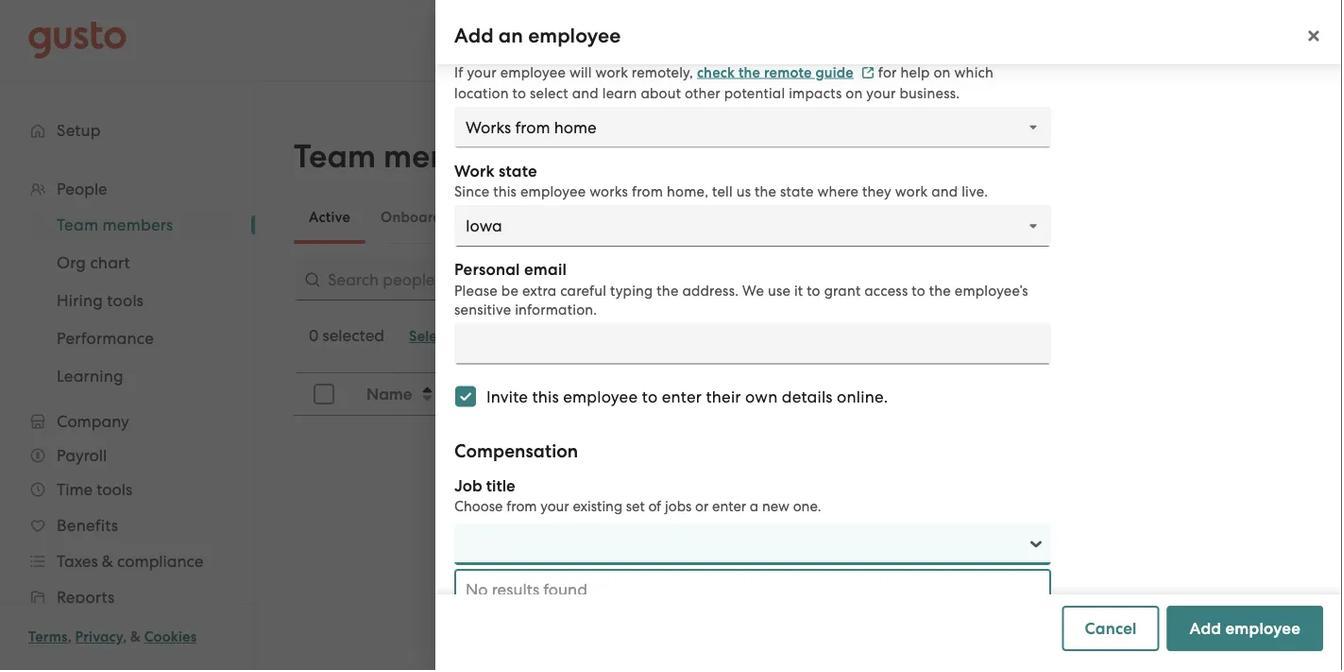 Task type: describe. For each thing, give the bounding box(es) containing it.
information.
[[515, 301, 598, 318]]

cancel button
[[1063, 606, 1160, 651]]

personal email please be extra careful typing the address. we use it to grant access to the employee's sensitive information.
[[455, 260, 1029, 318]]

candidates button
[[479, 195, 586, 240]]

will
[[570, 64, 592, 80]]

your inside for help on which location to select and learn about other potential impacts on your business.
[[867, 85, 897, 101]]

0 horizontal spatial work
[[596, 64, 628, 80]]

privacy link
[[75, 628, 123, 645]]

2 , from the left
[[123, 628, 127, 645]]

cookies
[[144, 628, 197, 645]]

where
[[818, 183, 859, 200]]

invite
[[487, 387, 528, 406]]

sensitive
[[455, 301, 512, 318]]

of
[[649, 498, 662, 515]]

other
[[685, 85, 721, 101]]

job
[[455, 476, 483, 495]]

employee type
[[455, 578, 568, 598]]

Select all rows on this page checkbox
[[303, 373, 345, 415]]

select
[[530, 85, 569, 101]]

opens in a new tab image
[[862, 66, 875, 79]]

online.
[[837, 387, 889, 406]]

account menu element
[[1025, 0, 1315, 80]]

select all button
[[400, 321, 480, 352]]

from inside job title choose from your existing set of jobs or enter a new one.
[[507, 498, 537, 515]]

0 selected status
[[309, 326, 385, 345]]

found
[[544, 580, 588, 599]]

employee
[[455, 578, 529, 598]]

check
[[697, 64, 735, 81]]

the inside work state since this employee works from home, tell us the state where they work and live.
[[755, 183, 777, 200]]

cookies button
[[144, 626, 197, 648]]

selected
[[323, 326, 385, 345]]

0
[[309, 326, 319, 345]]

use
[[768, 282, 791, 299]]

help
[[901, 64, 931, 80]]

remotely,
[[632, 64, 694, 80]]

0 selected
[[309, 326, 385, 345]]

grant
[[825, 282, 861, 299]]

works
[[590, 183, 629, 200]]

one.
[[794, 498, 822, 515]]

which
[[955, 64, 994, 80]]

cancel
[[1085, 619, 1137, 638]]

0 vertical spatial enter
[[662, 387, 702, 406]]

onboarding button
[[366, 195, 479, 240]]

address.
[[683, 282, 739, 299]]

title
[[486, 476, 516, 495]]

from inside work state since this employee works from home, tell us the state where they work and live.
[[632, 183, 664, 200]]

business.
[[900, 85, 960, 101]]

the up potential
[[739, 64, 761, 81]]

and inside for help on which location to select and learn about other potential impacts on your business.
[[572, 85, 599, 101]]

for help on which location to select and learn about other potential impacts on your business.
[[455, 64, 994, 101]]

privacy
[[75, 628, 123, 645]]

if your employee will work remotely,
[[455, 64, 694, 80]]

please
[[455, 282, 498, 299]]

remote
[[764, 64, 812, 81]]

members
[[384, 138, 523, 176]]

location
[[455, 85, 509, 101]]

all
[[453, 328, 470, 345]]

no
[[466, 580, 488, 599]]

0 vertical spatial state
[[499, 161, 538, 181]]

work state since this employee works from home, tell us the state where they work and live.
[[455, 161, 989, 200]]

a
[[750, 498, 759, 515]]

terms , privacy , & cookies
[[28, 628, 197, 645]]

team members tab list
[[294, 191, 1305, 244]]

check the remote guide link
[[697, 64, 875, 81]]

new
[[763, 498, 790, 515]]

the left employee's
[[930, 282, 952, 299]]

details
[[782, 387, 833, 406]]

1 horizontal spatial this
[[533, 387, 559, 406]]

if
[[455, 64, 464, 80]]

tell
[[713, 183, 733, 200]]

name button
[[355, 374, 532, 414]]

work
[[455, 161, 495, 181]]

type
[[533, 578, 568, 598]]

us
[[737, 183, 751, 200]]

department
[[545, 384, 636, 404]]



Task type: locate. For each thing, give the bounding box(es) containing it.
check the remote guide
[[697, 64, 854, 81]]

select all
[[409, 328, 470, 345]]

0 horizontal spatial this
[[493, 183, 517, 200]]

name
[[367, 384, 412, 404]]

this right since
[[493, 183, 517, 200]]

0 vertical spatial your
[[467, 64, 497, 80]]

0 vertical spatial from
[[632, 183, 664, 200]]

enter left a
[[713, 498, 747, 515]]

,
[[68, 628, 72, 645], [123, 628, 127, 645]]

terms
[[28, 628, 68, 645]]

dialog main content element
[[436, 0, 1343, 670]]

and left live.
[[932, 183, 959, 200]]

careful
[[561, 282, 607, 299]]

about
[[641, 85, 682, 101]]

the right us at the top
[[755, 183, 777, 200]]

set
[[626, 498, 645, 515]]

we
[[743, 282, 765, 299]]

1 horizontal spatial enter
[[713, 498, 747, 515]]

work up learn
[[596, 64, 628, 80]]

add
[[455, 24, 494, 48], [1190, 619, 1222, 638]]

0 vertical spatial work
[[596, 64, 628, 80]]

work right they
[[896, 183, 928, 200]]

to right the 'department' on the bottom left
[[642, 387, 658, 406]]

enter
[[662, 387, 702, 406], [713, 498, 747, 515]]

they
[[863, 183, 892, 200]]

your down for on the right of page
[[867, 85, 897, 101]]

0 horizontal spatial ,
[[68, 628, 72, 645]]

choose
[[455, 498, 503, 515]]

1 vertical spatial from
[[507, 498, 537, 515]]

email
[[524, 260, 567, 279]]

state right work on the left of page
[[499, 161, 538, 181]]

job title choose from your existing set of jobs or enter a new one.
[[455, 476, 822, 515]]

this inside work state since this employee works from home, tell us the state where they work and live.
[[493, 183, 517, 200]]

0 horizontal spatial on
[[846, 85, 863, 101]]

no results found
[[466, 580, 588, 599]]

1 horizontal spatial on
[[934, 64, 951, 80]]

1 vertical spatial on
[[846, 85, 863, 101]]

0 horizontal spatial state
[[499, 161, 538, 181]]

home,
[[667, 183, 709, 200]]

1 horizontal spatial state
[[781, 183, 814, 200]]

state left where on the top of page
[[781, 183, 814, 200]]

0 vertical spatial on
[[934, 64, 951, 80]]

employee for your
[[501, 64, 566, 80]]

add employee button
[[1168, 606, 1324, 651]]

guide
[[816, 64, 854, 81]]

1 horizontal spatial add
[[1190, 619, 1222, 638]]

0 horizontal spatial and
[[572, 85, 599, 101]]

employee for an
[[528, 24, 621, 48]]

Search people... field
[[294, 259, 748, 301]]

2 horizontal spatial your
[[867, 85, 897, 101]]

enter left their at the right bottom of page
[[662, 387, 702, 406]]

, left &
[[123, 628, 127, 645]]

potential
[[725, 85, 786, 101]]

to right it
[[807, 282, 821, 299]]

1 horizontal spatial and
[[932, 183, 959, 200]]

since
[[455, 183, 490, 200]]

from
[[632, 183, 664, 200], [507, 498, 537, 515]]

learn
[[603, 85, 637, 101]]

employee inside button
[[1226, 619, 1301, 638]]

employee inside work state since this employee works from home, tell us the state where they work and live.
[[521, 183, 586, 200]]

be
[[502, 282, 519, 299]]

team
[[294, 138, 376, 176]]

1 horizontal spatial ,
[[123, 628, 127, 645]]

1 vertical spatial this
[[533, 387, 559, 406]]

to right access
[[912, 282, 926, 299]]

this right invite
[[533, 387, 559, 406]]

Job title field
[[466, 533, 471, 556]]

1 horizontal spatial your
[[541, 498, 570, 515]]

access
[[865, 282, 909, 299]]

personal
[[455, 260, 520, 279]]

0 horizontal spatial your
[[467, 64, 497, 80]]

0 vertical spatial add
[[455, 24, 494, 48]]

1 , from the left
[[68, 628, 72, 645]]

employee
[[528, 24, 621, 48], [501, 64, 566, 80], [521, 183, 586, 200], [564, 387, 638, 406], [1226, 619, 1301, 638]]

compensation
[[455, 440, 579, 462]]

from down title
[[507, 498, 537, 515]]

2 vertical spatial your
[[541, 498, 570, 515]]

your up location
[[467, 64, 497, 80]]

the right typing
[[657, 282, 679, 299]]

add employee
[[1190, 619, 1301, 638]]

add an employee
[[455, 24, 621, 48]]

1 vertical spatial state
[[781, 183, 814, 200]]

and down will
[[572, 85, 599, 101]]

home image
[[28, 21, 127, 59]]

on up business.
[[934, 64, 951, 80]]

results
[[492, 580, 540, 599]]

add a team member drawer dialog
[[436, 0, 1343, 670]]

1 vertical spatial your
[[867, 85, 897, 101]]

add for add an employee
[[455, 24, 494, 48]]

0 horizontal spatial enter
[[662, 387, 702, 406]]

select
[[409, 328, 450, 345]]

existing
[[573, 498, 623, 515]]

department button
[[534, 374, 798, 414]]

work
[[596, 64, 628, 80], [896, 183, 928, 200]]

extra
[[523, 282, 557, 299]]

your inside job title choose from your existing set of jobs or enter a new one.
[[541, 498, 570, 515]]

your left existing
[[541, 498, 570, 515]]

terms link
[[28, 628, 68, 645]]

active
[[309, 209, 351, 226]]

1 horizontal spatial from
[[632, 183, 664, 200]]

, left privacy link
[[68, 628, 72, 645]]

this
[[493, 183, 517, 200], [533, 387, 559, 406]]

or
[[696, 498, 709, 515]]

jobs
[[665, 498, 692, 515]]

work inside work state since this employee works from home, tell us the state where they work and live.
[[896, 183, 928, 200]]

1 vertical spatial enter
[[713, 498, 747, 515]]

1 vertical spatial work
[[896, 183, 928, 200]]

0 vertical spatial and
[[572, 85, 599, 101]]

onboarding
[[381, 209, 463, 226]]

to inside for help on which location to select and learn about other potential impacts on your business.
[[513, 85, 527, 101]]

from right the works
[[632, 183, 664, 200]]

1 vertical spatial and
[[932, 183, 959, 200]]

0 horizontal spatial add
[[455, 24, 494, 48]]

0 vertical spatial this
[[493, 183, 517, 200]]

on down opens in a new tab icon
[[846, 85, 863, 101]]

and inside work state since this employee works from home, tell us the state where they work and live.
[[932, 183, 959, 200]]

it
[[795, 282, 804, 299]]

enter inside job title choose from your existing set of jobs or enter a new one.
[[713, 498, 747, 515]]

&
[[130, 628, 141, 645]]

active button
[[294, 195, 366, 240]]

to left select
[[513, 85, 527, 101]]

the
[[739, 64, 761, 81], [755, 183, 777, 200], [657, 282, 679, 299], [930, 282, 952, 299]]

an
[[499, 24, 524, 48]]

state
[[499, 161, 538, 181], [781, 183, 814, 200]]

0 horizontal spatial from
[[507, 498, 537, 515]]

Personal email field
[[455, 323, 1052, 364]]

add for add employee
[[1190, 619, 1222, 638]]

1 vertical spatial add
[[1190, 619, 1222, 638]]

and
[[572, 85, 599, 101], [932, 183, 959, 200]]

candidates
[[494, 209, 571, 226]]

live.
[[962, 183, 989, 200]]

employee for this
[[564, 387, 638, 406]]

Invite this employee to enter their own details online. checkbox
[[445, 376, 487, 417]]

team members
[[294, 138, 523, 176]]

typing
[[611, 282, 653, 299]]

their
[[706, 387, 742, 406]]

employee's
[[955, 282, 1029, 299]]

invite this employee to enter their own details online.
[[487, 387, 889, 406]]

add inside button
[[1190, 619, 1222, 638]]

for
[[879, 64, 897, 80]]

1 horizontal spatial work
[[896, 183, 928, 200]]

own
[[746, 387, 778, 406]]



Task type: vqa. For each thing, say whether or not it's contained in the screenshot.
use
yes



